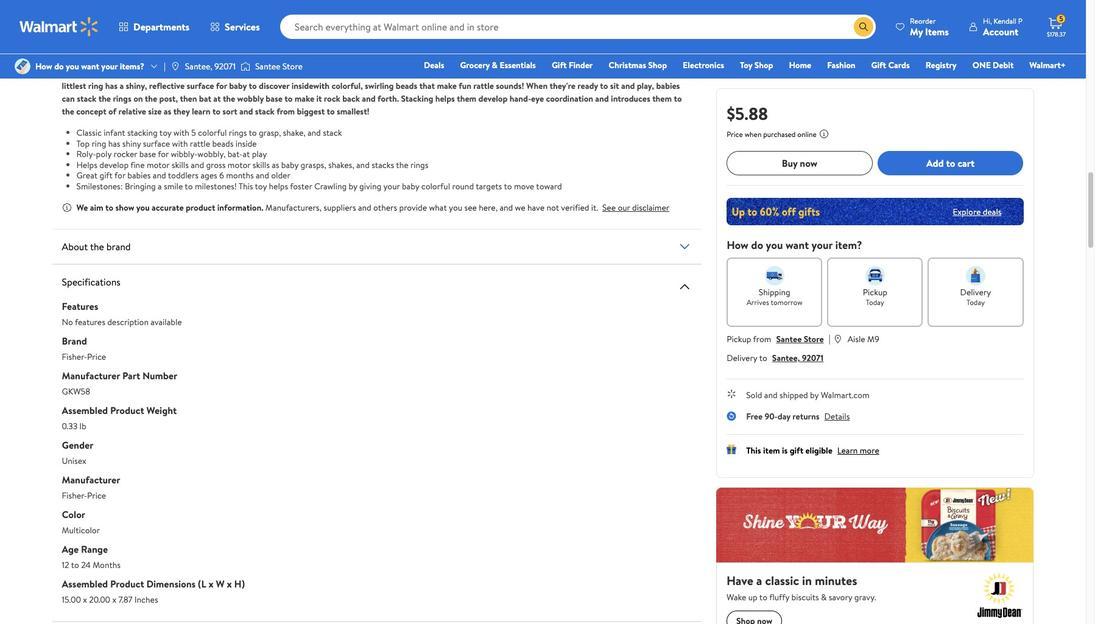Task type: describe. For each thing, give the bounding box(es) containing it.
the up of
[[99, 93, 111, 105]]

for left wibbly-
[[158, 148, 169, 160]]

roly-
[[76, 148, 96, 160]]

0 vertical spatial santee
[[255, 60, 281, 72]]

and left gross
[[191, 159, 204, 171]]

to inside features no features description available brand fisher-price manufacturer part number gkw58 assembled product weight 0.33 lb gender unisex manufacturer fisher-price color multicolor age range 12 to 24 months assembled product dimensions (l x w x h) 15.00 x 20.00 x 7.87 inches
[[71, 559, 79, 572]]

for up "insidewith"
[[288, 67, 299, 79]]

surface inside classic infant stacking toy with 5 colorful rings to grasp, shake, and stack top ring has shiny surface with rattle beads inside roly-poly rocker base for wibbly-wobbly, bat-at play helps develop fine motor skills and gross motor skills as baby grasps, shakes, and stacks the rings great gift for babies and toddlers ages 6 months and older smilestones: bringing a smile to milestones! this toy helps foster crawling by giving your baby colorful round targets to move toward
[[143, 137, 170, 150]]

shiny
[[122, 137, 141, 150]]

shop for christmas shop
[[649, 59, 667, 71]]

they
[[173, 105, 190, 118]]

gift inside classic infant stacking toy with 5 colorful rings to grasp, shake, and stack top ring has shiny surface with rattle beads inside roly-poly rocker base for wibbly-wobbly, bat-at play helps develop fine motor skills and gross motor skills as baby grasps, shakes, and stacks the rings great gift for babies and toddlers ages 6 months and older smilestones: bringing a smile to milestones! this toy helps foster crawling by giving your baby colorful round targets to move toward
[[100, 169, 113, 182]]

play,
[[637, 80, 655, 92]]

 image for how do you want your items?
[[15, 59, 30, 74]]

infant
[[104, 127, 125, 139]]

information.
[[217, 202, 264, 214]]

helps inside the fisher-price rock-a-stack toy offers classic stacking fun for your baby. younger babies will love grasping, holding, shaking and exploring the five colorful rings. the littlest ring has a shiny, reflective surface for baby to discover insidewith colorful, swirling beads that make fun rattle sounds! when they're ready to sit and play, babies can stack the rings on the post, then bat at the wobbly base to make it rock back and forth. stacking helps them develop hand-eye coordination and introduces them to the concept of relative size as they learn to sort and stack from biggest to smallest!
[[436, 93, 455, 105]]

develop inside classic infant stacking toy with 5 colorful rings to grasp, shake, and stack top ring has shiny surface with rattle beads inside roly-poly rocker base for wibbly-wobbly, bat-at play helps develop fine motor skills and gross motor skills as baby grasps, shakes, and stacks the rings great gift for babies and toddlers ages 6 months and older smilestones: bringing a smile to milestones! this toy helps foster crawling by giving your baby colorful round targets to move toward
[[99, 159, 129, 171]]

how for how do you want your items?
[[35, 60, 52, 72]]

toy shop link
[[735, 59, 779, 72]]

0 vertical spatial product
[[62, 41, 96, 54]]

to down rock
[[327, 105, 335, 118]]

0 horizontal spatial colorful
[[198, 127, 227, 139]]

0 vertical spatial 92071
[[215, 60, 236, 72]]

electronics link
[[678, 59, 730, 72]]

1 vertical spatial by
[[811, 389, 819, 402]]

1 horizontal spatial fun
[[459, 80, 472, 92]]

disclaimer
[[633, 202, 670, 214]]

2 assembled from the top
[[62, 578, 108, 591]]

x left the 7.87
[[112, 594, 116, 606]]

grocery & essentials link
[[455, 59, 542, 72]]

and down the swirling
[[362, 93, 376, 105]]

0 vertical spatial make
[[437, 80, 457, 92]]

5 $178.37
[[1048, 14, 1067, 38]]

buy now button
[[727, 151, 873, 176]]

kendall
[[994, 16, 1017, 26]]

intent image for shipping image
[[765, 266, 785, 286]]

as inside the fisher-price rock-a-stack toy offers classic stacking fun for your baby. younger babies will love grasping, holding, shaking and exploring the five colorful rings. the littlest ring has a shiny, reflective surface for baby to discover insidewith colorful, swirling beads that make fun rattle sounds! when they're ready to sit and play, babies can stack the rings on the post, then bat at the wobbly base to make it rock back and forth. stacking helps them develop hand-eye coordination and introduces them to the concept of relative size as they learn to sort and stack from biggest to smallest!
[[164, 105, 171, 118]]

weight
[[147, 404, 177, 417]]

price down features
[[87, 351, 106, 363]]

it.
[[592, 202, 599, 214]]

do for how do you want your items?
[[54, 60, 64, 72]]

a inside classic infant stacking toy with 5 colorful rings to grasp, shake, and stack top ring has shiny surface with rattle beads inside roly-poly rocker base for wibbly-wobbly, bat-at play helps develop fine motor skills and gross motor skills as baby grasps, shakes, and stacks the rings great gift for babies and toddlers ages 6 months and older smilestones: bringing a smile to milestones! this toy helps foster crawling by giving your baby colorful round targets to move toward
[[158, 180, 162, 192]]

5 inside 5 $178.37
[[1060, 14, 1064, 24]]

will
[[399, 67, 412, 79]]

and left the we
[[500, 202, 513, 214]]

color
[[62, 508, 85, 522]]

features
[[62, 300, 98, 313]]

home
[[790, 59, 812, 71]]

for down classic
[[216, 80, 227, 92]]

2 the from the left
[[667, 67, 681, 79]]

details
[[825, 411, 850, 423]]

to left sort
[[213, 105, 221, 118]]

deals
[[984, 206, 1002, 218]]

0 vertical spatial store
[[283, 60, 303, 72]]

1 vertical spatial baby
[[281, 159, 299, 171]]

at inside the fisher-price rock-a-stack toy offers classic stacking fun for your baby. younger babies will love grasping, holding, shaking and exploring the five colorful rings. the littlest ring has a shiny, reflective surface for baby to discover insidewith colorful, swirling beads that make fun rattle sounds! when they're ready to sit and play, babies can stack the rings on the post, then bat at the wobbly base to make it rock back and forth. stacking helps them develop hand-eye coordination and introduces them to the concept of relative size as they learn to sort and stack from biggest to smallest!
[[214, 93, 221, 105]]

add to cart button
[[878, 151, 1024, 176]]

multicolor
[[62, 525, 100, 537]]

a inside the fisher-price rock-a-stack toy offers classic stacking fun for your baby. younger babies will love grasping, holding, shaking and exploring the five colorful rings. the littlest ring has a shiny, reflective surface for baby to discover insidewith colorful, swirling beads that make fun rattle sounds! when they're ready to sit and play, babies can stack the rings on the post, then bat at the wobbly base to make it rock back and forth. stacking helps them develop hand-eye coordination and introduces them to the concept of relative size as they learn to sort and stack from biggest to smallest!
[[120, 80, 124, 92]]

now
[[800, 157, 818, 170]]

concept
[[76, 105, 106, 118]]

grocery
[[460, 59, 490, 71]]

0 horizontal spatial santee,
[[185, 60, 213, 72]]

 image for santee store
[[241, 60, 250, 73]]

when
[[745, 129, 762, 140]]

back
[[343, 93, 360, 105]]

stacking inside classic infant stacking toy with 5 colorful rings to grasp, shake, and stack top ring has shiny surface with rattle beads inside roly-poly rocker base for wibbly-wobbly, bat-at play helps develop fine motor skills and gross motor skills as baby grasps, shakes, and stacks the rings great gift for babies and toddlers ages 6 months and older smilestones: bringing a smile to milestones! this toy helps foster crawling by giving your baby colorful round targets to move toward
[[127, 127, 158, 139]]

here,
[[479, 202, 498, 214]]

explore
[[953, 206, 982, 218]]

provide
[[400, 202, 427, 214]]

services
[[225, 20, 260, 34]]

do for how do you want your item?
[[752, 238, 764, 253]]

1 horizontal spatial rings
[[229, 127, 247, 139]]

features no features description available brand fisher-price manufacturer part number gkw58 assembled product weight 0.33 lb gender unisex manufacturer fisher-price color multicolor age range 12 to 24 months assembled product dimensions (l x w x h) 15.00 x 20.00 x 7.87 inches
[[62, 300, 245, 606]]

1 the from the left
[[62, 67, 75, 79]]

1 horizontal spatial 92071
[[803, 352, 824, 364]]

eye
[[531, 93, 544, 105]]

and down ready at the right top of page
[[596, 93, 609, 105]]

classic infant stacking toy with 5 colorful rings to grasp, shake, and stack top ring has shiny surface with rattle beads inside roly-poly rocker base for wibbly-wobbly, bat-at play helps develop fine motor skills and gross motor skills as baby grasps, shakes, and stacks the rings great gift for babies and toddlers ages 6 months and older smilestones: bringing a smile to milestones! this toy helps foster crawling by giving your baby colorful round targets to move toward
[[76, 127, 562, 192]]

to left grasp,
[[249, 127, 257, 139]]

your down details
[[101, 60, 118, 72]]

features
[[75, 316, 105, 329]]

1 vertical spatial |
[[829, 332, 831, 346]]

stack inside classic infant stacking toy with 5 colorful rings to grasp, shake, and stack top ring has shiny surface with rattle beads inside roly-poly rocker base for wibbly-wobbly, bat-at play helps develop fine motor skills and gross motor skills as baby grasps, shakes, and stacks the rings great gift for babies and toddlers ages 6 months and older smilestones: bringing a smile to milestones! this toy helps foster crawling by giving your baby colorful round targets to move toward
[[323, 127, 342, 139]]

gift for gift cards
[[872, 59, 887, 71]]

departments
[[133, 20, 190, 34]]

x right w
[[227, 578, 232, 591]]

to right smile
[[185, 180, 193, 192]]

and left stacks
[[357, 159, 370, 171]]

and up introduces
[[622, 80, 635, 92]]

you up littlest
[[66, 60, 79, 72]]

1 vertical spatial product
[[110, 404, 144, 417]]

and right shake,
[[308, 127, 321, 139]]

2 horizontal spatial toy
[[255, 180, 267, 192]]

the left the brand
[[90, 240, 104, 254]]

wobbly
[[237, 93, 264, 105]]

forth.
[[378, 93, 399, 105]]

walmart+ link
[[1025, 59, 1072, 72]]

2 horizontal spatial babies
[[657, 80, 680, 92]]

grocery & essentials
[[460, 59, 536, 71]]

and left the toddlers
[[153, 169, 166, 182]]

hand-
[[510, 93, 532, 105]]

as inside classic infant stacking toy with 5 colorful rings to grasp, shake, and stack top ring has shiny surface with rattle beads inside roly-poly rocker base for wibbly-wobbly, bat-at play helps develop fine motor skills and gross motor skills as baby grasps, shakes, and stacks the rings great gift for babies and toddlers ages 6 months and older smilestones: bringing a smile to milestones! this toy helps foster crawling by giving your baby colorful round targets to move toward
[[272, 159, 279, 171]]

to down discover
[[285, 93, 293, 105]]

giving
[[360, 180, 382, 192]]

0 horizontal spatial make
[[295, 93, 315, 105]]

0.33
[[62, 421, 78, 433]]

rock-
[[124, 67, 146, 79]]

essentials
[[500, 59, 536, 71]]

helps
[[76, 159, 97, 171]]

see
[[603, 202, 616, 214]]

bat
[[199, 93, 211, 105]]

1 horizontal spatial colorful
[[422, 180, 450, 192]]

$178.37
[[1048, 30, 1067, 38]]

christmas shop
[[609, 59, 667, 71]]

2 vertical spatial baby
[[402, 180, 420, 192]]

to right aim on the top left of the page
[[105, 202, 113, 214]]

santee store button
[[777, 333, 824, 346]]

we
[[76, 202, 88, 214]]

grasping,
[[431, 67, 466, 79]]

we aim to show you accurate product information. manufacturers, suppliers and others provide what you see here, and we have not verified it. see our disclaimer
[[76, 202, 670, 214]]

and left others
[[358, 202, 372, 214]]

product details image
[[678, 45, 692, 60]]

and left older
[[256, 169, 269, 182]]

want for items?
[[81, 60, 99, 72]]

stacking inside the fisher-price rock-a-stack toy offers classic stacking fun for your baby. younger babies will love grasping, holding, shaking and exploring the five colorful rings. the littlest ring has a shiny, reflective surface for baby to discover insidewith colorful, swirling beads that make fun rattle sounds! when they're ready to sit and play, babies can stack the rings on the post, then bat at the wobbly base to make it rock back and forth. stacking helps them develop hand-eye coordination and introduces them to the concept of relative size as they learn to sort and stack from biggest to smallest!
[[240, 67, 271, 79]]

reorder my items
[[911, 16, 950, 38]]

how do you want your item?
[[727, 238, 863, 253]]

littlest
[[62, 80, 86, 92]]

stacks
[[372, 159, 394, 171]]

has inside classic infant stacking toy with 5 colorful rings to grasp, shake, and stack top ring has shiny surface with rattle beads inside roly-poly rocker base for wibbly-wobbly, bat-at play helps develop fine motor skills and gross motor skills as baby grasps, shakes, and stacks the rings great gift for babies and toddlers ages 6 months and older smilestones: bringing a smile to milestones! this toy helps foster crawling by giving your baby colorful round targets to move toward
[[108, 137, 120, 150]]

2 vertical spatial rings
[[411, 159, 429, 171]]

1 horizontal spatial babies
[[374, 67, 397, 79]]

see
[[465, 202, 477, 214]]

rattle inside classic infant stacking toy with 5 colorful rings to grasp, shake, and stack top ring has shiny surface with rattle beads inside roly-poly rocker base for wibbly-wobbly, bat-at play helps develop fine motor skills and gross motor skills as baby grasps, shakes, and stacks the rings great gift for babies and toddlers ages 6 months and older smilestones: bringing a smile to milestones! this toy helps foster crawling by giving your baby colorful round targets to move toward
[[190, 137, 210, 150]]

finder
[[569, 59, 593, 71]]

1 vertical spatial gift
[[790, 445, 804, 457]]

online
[[798, 129, 817, 140]]

0 vertical spatial |
[[164, 60, 166, 72]]

base inside classic infant stacking toy with 5 colorful rings to grasp, shake, and stack top ring has shiny surface with rattle beads inside roly-poly rocker base for wibbly-wobbly, bat-at play helps develop fine motor skills and gross motor skills as baby grasps, shakes, and stacks the rings great gift for babies and toddlers ages 6 months and older smilestones: bringing a smile to milestones! this toy helps foster crawling by giving your baby colorful round targets to move toward
[[139, 148, 156, 160]]

0 vertical spatial stack
[[77, 93, 96, 105]]

(l
[[198, 578, 206, 591]]

sit
[[611, 80, 620, 92]]

price inside the fisher-price rock-a-stack toy offers classic stacking fun for your baby. younger babies will love grasping, holding, shaking and exploring the five colorful rings. the littlest ring has a shiny, reflective surface for baby to discover insidewith colorful, swirling beads that make fun rattle sounds! when they're ready to sit and play, babies can stack the rings on the post, then bat at the wobbly base to make it rock back and forth. stacking helps them develop hand-eye coordination and introduces them to the concept of relative size as they learn to sort and stack from biggest to smallest!
[[103, 67, 122, 79]]

not
[[547, 202, 559, 214]]

learn more button
[[838, 445, 880, 457]]

2 skills from the left
[[253, 159, 270, 171]]

the up ready at the right top of page
[[584, 67, 596, 79]]

how do you want your items?
[[35, 60, 144, 72]]

love
[[414, 67, 429, 79]]

1 horizontal spatial stack
[[255, 105, 275, 118]]

1 horizontal spatial santee,
[[773, 352, 800, 364]]

smilestones:
[[76, 180, 123, 192]]

to down electronics link
[[674, 93, 682, 105]]

your inside the fisher-price rock-a-stack toy offers classic stacking fun for your baby. younger babies will love grasping, holding, shaking and exploring the five colorful rings. the littlest ring has a shiny, reflective surface for baby to discover insidewith colorful, swirling beads that make fun rattle sounds! when they're ready to sit and play, babies can stack the rings on the post, then bat at the wobbly base to make it rock back and forth. stacking helps them develop hand-eye coordination and introduces them to the concept of relative size as they learn to sort and stack from biggest to smallest!
[[301, 67, 317, 79]]

specifications
[[62, 275, 121, 289]]

range
[[81, 543, 108, 556]]

about the brand image
[[678, 240, 692, 254]]

christmas shop link
[[604, 59, 673, 72]]

purchased
[[764, 129, 796, 140]]

0 horizontal spatial fun
[[273, 67, 286, 79]]

about the brand
[[62, 240, 131, 254]]

toy
[[741, 59, 753, 71]]

and down 'wobbly'
[[239, 105, 253, 118]]

items
[[926, 25, 950, 38]]

2 vertical spatial fisher-
[[62, 490, 87, 502]]

2 manufacturer from the top
[[62, 474, 120, 487]]

15.00
[[62, 594, 81, 606]]

1 vertical spatial fisher-
[[62, 351, 87, 363]]

manufacturers,
[[266, 202, 322, 214]]

classic
[[76, 127, 102, 139]]

the up sort
[[223, 93, 235, 105]]

delivery for today
[[961, 286, 992, 299]]

the down can
[[62, 105, 74, 118]]

pickup for pickup from santee store |
[[727, 333, 752, 346]]

delivery for to
[[727, 352, 758, 364]]

item?
[[836, 238, 863, 253]]

gkw58
[[62, 386, 90, 398]]

from inside pickup from santee store |
[[754, 333, 772, 346]]

gift finder link
[[547, 59, 599, 72]]



Task type: vqa. For each thing, say whether or not it's contained in the screenshot.
seventh tab from the bottom
no



Task type: locate. For each thing, give the bounding box(es) containing it.
day
[[778, 411, 791, 423]]

colorful up what
[[422, 180, 450, 192]]

ring inside classic infant stacking toy with 5 colorful rings to grasp, shake, and stack top ring has shiny surface with rattle beads inside roly-poly rocker base for wibbly-wobbly, bat-at play helps develop fine motor skills and gross motor skills as baby grasps, shakes, and stacks the rings great gift for babies and toddlers ages 6 months and older smilestones: bringing a smile to milestones! this toy helps foster crawling by giving your baby colorful round targets to move toward
[[92, 137, 106, 150]]

to left sit
[[601, 80, 608, 92]]

1 them from the left
[[457, 93, 477, 105]]

1 skills from the left
[[172, 159, 189, 171]]

show
[[115, 202, 134, 214]]

92071
[[215, 60, 236, 72], [803, 352, 824, 364]]

intent image for pickup image
[[866, 266, 885, 286]]

baby inside the fisher-price rock-a-stack toy offers classic stacking fun for your baby. younger babies will love grasping, holding, shaking and exploring the five colorful rings. the littlest ring has a shiny, reflective surface for baby to discover insidewith colorful, swirling beads that make fun rattle sounds! when they're ready to sit and play, babies can stack the rings on the post, then bat at the wobbly base to make it rock back and forth. stacking helps them develop hand-eye coordination and introduces them to the concept of relative size as they learn to sort and stack from biggest to smallest!
[[229, 80, 247, 92]]

at inside classic infant stacking toy with 5 colorful rings to grasp, shake, and stack top ring has shiny surface with rattle beads inside roly-poly rocker base for wibbly-wobbly, bat-at play helps develop fine motor skills and gross motor skills as baby grasps, shakes, and stacks the rings great gift for babies and toddlers ages 6 months and older smilestones: bringing a smile to milestones! this toy helps foster crawling by giving your baby colorful round targets to move toward
[[243, 148, 250, 160]]

2 vertical spatial toy
[[255, 180, 267, 192]]

2 vertical spatial babies
[[128, 169, 151, 182]]

santee inside pickup from santee store |
[[777, 333, 802, 346]]

toy inside the fisher-price rock-a-stack toy offers classic stacking fun for your baby. younger babies will love grasping, holding, shaking and exploring the five colorful rings. the littlest ring has a shiny, reflective surface for baby to discover insidewith colorful, swirling beads that make fun rattle sounds! when they're ready to sit and play, babies can stack the rings on the post, then bat at the wobbly base to make it rock back and forth. stacking helps them develop hand-eye coordination and introduces them to the concept of relative size as they learn to sort and stack from biggest to smallest!
[[175, 67, 187, 79]]

manufacturer
[[62, 369, 120, 383], [62, 474, 120, 487]]

1 horizontal spatial pickup
[[863, 286, 888, 299]]

0 vertical spatial develop
[[479, 93, 508, 105]]

sounds!
[[496, 80, 525, 92]]

shop inside toy shop link
[[755, 59, 774, 71]]

this up information.
[[239, 180, 253, 192]]

product
[[186, 202, 215, 214]]

want
[[81, 60, 99, 72], [786, 238, 809, 253]]

rings right stacks
[[411, 159, 429, 171]]

this
[[239, 180, 253, 192], [747, 445, 762, 457]]

1 horizontal spatial this
[[747, 445, 762, 457]]

1 horizontal spatial how
[[727, 238, 749, 253]]

do up littlest
[[54, 60, 64, 72]]

details
[[98, 41, 125, 54]]

0 horizontal spatial do
[[54, 60, 64, 72]]

0 horizontal spatial a
[[120, 80, 124, 92]]

gift inside gift cards link
[[872, 59, 887, 71]]

pickup from santee store |
[[727, 332, 831, 346]]

search icon image
[[859, 22, 869, 32]]

2 horizontal spatial colorful
[[614, 67, 643, 79]]

0 horizontal spatial develop
[[99, 159, 129, 171]]

base right rocker
[[139, 148, 156, 160]]

motor right fine
[[147, 159, 170, 171]]

0 vertical spatial fun
[[273, 67, 286, 79]]

2 motor from the left
[[228, 159, 251, 171]]

fisher- up littlest
[[77, 67, 103, 79]]

fisher- down brand
[[62, 351, 87, 363]]

your left item? on the top right of the page
[[812, 238, 833, 253]]

bringing
[[125, 180, 156, 192]]

 image
[[171, 62, 180, 71]]

to left move
[[504, 180, 512, 192]]

1 vertical spatial fun
[[459, 80, 472, 92]]

for left fine
[[115, 169, 126, 182]]

2 them from the left
[[653, 93, 672, 105]]

skills
[[172, 159, 189, 171], [253, 159, 270, 171]]

2 gift from the left
[[872, 59, 887, 71]]

gift up they're
[[552, 59, 567, 71]]

baby left grasps,
[[281, 159, 299, 171]]

0 horizontal spatial gift
[[552, 59, 567, 71]]

1 gift from the left
[[552, 59, 567, 71]]

how for how do you want your item?
[[727, 238, 749, 253]]

shop for toy shop
[[755, 59, 774, 71]]

0 horizontal spatial rattle
[[190, 137, 210, 150]]

santee store
[[255, 60, 303, 72]]

store
[[283, 60, 303, 72], [804, 333, 824, 346]]

1 vertical spatial rattle
[[190, 137, 210, 150]]

1 horizontal spatial store
[[804, 333, 824, 346]]

1 vertical spatial santee
[[777, 333, 802, 346]]

2 horizontal spatial rings
[[411, 159, 429, 171]]

0 horizontal spatial rings
[[113, 93, 132, 105]]

holding,
[[468, 67, 498, 79]]

aisle
[[848, 333, 866, 346]]

do up shipping
[[752, 238, 764, 253]]

by right shipped
[[811, 389, 819, 402]]

0 horizontal spatial 92071
[[215, 60, 236, 72]]

0 horizontal spatial 5
[[191, 127, 196, 139]]

at right bat
[[214, 93, 221, 105]]

fun up discover
[[273, 67, 286, 79]]

babies up the swirling
[[374, 67, 397, 79]]

more
[[860, 445, 880, 457]]

gifting made easy image
[[727, 445, 737, 455]]

no
[[62, 316, 73, 329]]

by inside classic infant stacking toy with 5 colorful rings to grasp, shake, and stack top ring has shiny surface with rattle beads inside roly-poly rocker base for wibbly-wobbly, bat-at play helps develop fine motor skills and gross motor skills as baby grasps, shakes, and stacks the rings great gift for babies and toddlers ages 6 months and older smilestones: bringing a smile to milestones! this toy helps foster crawling by giving your baby colorful round targets to move toward
[[349, 180, 358, 192]]

clear search field text image
[[840, 22, 850, 31]]

1 horizontal spatial rattle
[[474, 80, 494, 92]]

x right 15.00
[[83, 594, 87, 606]]

2 vertical spatial stack
[[323, 127, 342, 139]]

Search search field
[[280, 15, 876, 39]]

x right (l
[[209, 578, 214, 591]]

cards
[[889, 59, 910, 71]]

1 vertical spatial store
[[804, 333, 824, 346]]

and right 'sold' at right bottom
[[765, 389, 778, 402]]

1 vertical spatial base
[[139, 148, 156, 160]]

surface right shiny
[[143, 137, 170, 150]]

to inside add to cart button
[[947, 157, 956, 170]]

0 vertical spatial want
[[81, 60, 99, 72]]

shop inside christmas shop link
[[649, 59, 667, 71]]

0 vertical spatial surface
[[187, 80, 214, 92]]

rings inside the fisher-price rock-a-stack toy offers classic stacking fun for your baby. younger babies will love grasping, holding, shaking and exploring the five colorful rings. the littlest ring has a shiny, reflective surface for baby to discover insidewith colorful, swirling beads that make fun rattle sounds! when they're ready to sit and play, babies can stack the rings on the post, then bat at the wobbly base to make it rock back and forth. stacking helps them develop hand-eye coordination and introduces them to the concept of relative size as they learn to sort and stack from biggest to smallest!
[[113, 93, 132, 105]]

0 horizontal spatial want
[[81, 60, 99, 72]]

rings.
[[645, 67, 666, 79]]

develop inside the fisher-price rock-a-stack toy offers classic stacking fun for your baby. younger babies will love grasping, holding, shaking and exploring the five colorful rings. the littlest ring has a shiny, reflective surface for baby to discover insidewith colorful, swirling beads that make fun rattle sounds! when they're ready to sit and play, babies can stack the rings on the post, then bat at the wobbly base to make it rock back and forth. stacking helps them develop hand-eye coordination and introduces them to the concept of relative size as they learn to sort and stack from biggest to smallest!
[[479, 93, 508, 105]]

lb
[[80, 421, 86, 433]]

santee, down pickup from santee store |
[[773, 352, 800, 364]]

inside
[[236, 137, 257, 150]]

sort
[[223, 105, 237, 118]]

5 down "learn" at the top of page
[[191, 127, 196, 139]]

1 vertical spatial develop
[[99, 159, 129, 171]]

gift right is
[[790, 445, 804, 457]]

surface inside the fisher-price rock-a-stack toy offers classic stacking fun for your baby. younger babies will love grasping, holding, shaking and exploring the five colorful rings. the littlest ring has a shiny, reflective surface for baby to discover insidewith colorful, swirling beads that make fun rattle sounds! when they're ready to sit and play, babies can stack the rings on the post, then bat at the wobbly base to make it rock back and forth. stacking helps them develop hand-eye coordination and introduces them to the concept of relative size as they learn to sort and stack from biggest to smallest!
[[187, 80, 214, 92]]

baby
[[229, 80, 247, 92], [281, 159, 299, 171], [402, 180, 420, 192]]

0 vertical spatial a
[[120, 80, 124, 92]]

baby up provide
[[402, 180, 420, 192]]

0 vertical spatial baby
[[229, 80, 247, 92]]

play
[[252, 148, 267, 160]]

up to sixty percent off deals. shop now. image
[[727, 198, 1024, 226]]

a left shiny,
[[120, 80, 124, 92]]

price left when
[[727, 129, 743, 140]]

Walmart Site-Wide search field
[[280, 15, 876, 39]]

how right about the brand 'icon'
[[727, 238, 749, 253]]

the inside classic infant stacking toy with 5 colorful rings to grasp, shake, and stack top ring has shiny surface with rattle beads inside roly-poly rocker base for wibbly-wobbly, bat-at play helps develop fine motor skills and gross motor skills as baby grasps, shakes, and stacks the rings great gift for babies and toddlers ages 6 months and older smilestones: bringing a smile to milestones! this toy helps foster crawling by giving your baby colorful round targets to move toward
[[396, 159, 409, 171]]

smallest!
[[337, 105, 370, 118]]

walmart+
[[1030, 59, 1067, 71]]

shop right toy
[[755, 59, 774, 71]]

92071 right 'offers'
[[215, 60, 236, 72]]

1 horizontal spatial as
[[272, 159, 279, 171]]

the
[[62, 67, 75, 79], [667, 67, 681, 79]]

1 horizontal spatial by
[[811, 389, 819, 402]]

beads inside the fisher-price rock-a-stack toy offers classic stacking fun for your baby. younger babies will love grasping, holding, shaking and exploring the five colorful rings. the littlest ring has a shiny, reflective surface for baby to discover insidewith colorful, swirling beads that make fun rattle sounds! when they're ready to sit and play, babies can stack the rings on the post, then bat at the wobbly base to make it rock back and forth. stacking helps them develop hand-eye coordination and introduces them to the concept of relative size as they learn to sort and stack from biggest to smallest!
[[396, 80, 418, 92]]

number
[[143, 369, 177, 383]]

1 horizontal spatial  image
[[241, 60, 250, 73]]

you left "see"
[[449, 202, 463, 214]]

 image down the walmart image
[[15, 59, 30, 74]]

rock
[[324, 93, 341, 105]]

5 up $178.37
[[1060, 14, 1064, 24]]

to down pickup from santee store |
[[760, 352, 768, 364]]

your right giving
[[384, 180, 400, 192]]

rattle inside the fisher-price rock-a-stack toy offers classic stacking fun for your baby. younger babies will love grasping, holding, shaking and exploring the five colorful rings. the littlest ring has a shiny, reflective surface for baby to discover insidewith colorful, swirling beads that make fun rattle sounds! when they're ready to sit and play, babies can stack the rings on the post, then bat at the wobbly base to make it rock back and forth. stacking helps them develop hand-eye coordination and introduces them to the concept of relative size as they learn to sort and stack from biggest to smallest!
[[474, 80, 494, 92]]

today inside delivery today
[[967, 297, 985, 308]]

then
[[180, 93, 197, 105]]

ring inside the fisher-price rock-a-stack toy offers classic stacking fun for your baby. younger babies will love grasping, holding, shaking and exploring the five colorful rings. the littlest ring has a shiny, reflective surface for baby to discover insidewith colorful, swirling beads that make fun rattle sounds! when they're ready to sit and play, babies can stack the rings on the post, then bat at the wobbly base to make it rock back and forth. stacking helps them develop hand-eye coordination and introduces them to the concept of relative size as they learn to sort and stack from biggest to smallest!
[[88, 80, 103, 92]]

gross
[[206, 159, 226, 171]]

0 vertical spatial manufacturer
[[62, 369, 120, 383]]

age
[[62, 543, 79, 556]]

0 vertical spatial as
[[164, 105, 171, 118]]

explore deals link
[[949, 201, 1007, 223]]

size
[[148, 105, 162, 118]]

1 horizontal spatial develop
[[479, 93, 508, 105]]

to right 12
[[71, 559, 79, 572]]

shipping arrives tomorrow
[[747, 286, 803, 308]]

1 vertical spatial pickup
[[727, 333, 752, 346]]

debit
[[993, 59, 1014, 71]]

pickup for pickup today
[[863, 286, 888, 299]]

toy right the stack
[[175, 67, 187, 79]]

| left aisle
[[829, 332, 831, 346]]

shop up play,
[[649, 59, 667, 71]]

insidewith
[[292, 80, 330, 92]]

the right rings.
[[667, 67, 681, 79]]

part
[[122, 369, 140, 383]]

0 vertical spatial 5
[[1060, 14, 1064, 24]]

offers
[[189, 67, 212, 79]]

add
[[927, 157, 944, 170]]

0 horizontal spatial by
[[349, 180, 358, 192]]

2 vertical spatial product
[[110, 578, 144, 591]]

1 vertical spatial at
[[243, 148, 250, 160]]

today for pickup
[[867, 297, 885, 308]]

1 motor from the left
[[147, 159, 170, 171]]

beads inside classic infant stacking toy with 5 colorful rings to grasp, shake, and stack top ring has shiny surface with rattle beads inside roly-poly rocker base for wibbly-wobbly, bat-at play helps develop fine motor skills and gross motor skills as baby grasps, shakes, and stacks the rings great gift for babies and toddlers ages 6 months and older smilestones: bringing a smile to milestones! this toy helps foster crawling by giving your baby colorful round targets to move toward
[[212, 137, 234, 150]]

1 manufacturer from the top
[[62, 369, 120, 383]]

what
[[429, 202, 447, 214]]

intent image for delivery image
[[967, 266, 986, 286]]

price up multicolor
[[87, 490, 106, 502]]

0 vertical spatial pickup
[[863, 286, 888, 299]]

items?
[[120, 60, 144, 72]]

skills up smile
[[172, 159, 189, 171]]

the right on
[[145, 93, 157, 105]]

rings left on
[[113, 93, 132, 105]]

baby down classic
[[229, 80, 247, 92]]

beads
[[396, 80, 418, 92], [212, 137, 234, 150]]

0 horizontal spatial pickup
[[727, 333, 752, 346]]

cart
[[958, 157, 975, 170]]

0 horizontal spatial helps
[[269, 180, 288, 192]]

 image right classic
[[241, 60, 250, 73]]

gift left cards
[[872, 59, 887, 71]]

as right play
[[272, 159, 279, 171]]

classic
[[214, 67, 238, 79]]

0 horizontal spatial at
[[214, 93, 221, 105]]

christmas
[[609, 59, 647, 71]]

gift inside gift finder link
[[552, 59, 567, 71]]

0 horizontal spatial toy
[[160, 127, 172, 139]]

0 horizontal spatial skills
[[172, 159, 189, 171]]

want left item? on the top right of the page
[[786, 238, 809, 253]]

0 vertical spatial gift
[[100, 169, 113, 182]]

walmart image
[[20, 17, 99, 37]]

0 vertical spatial how
[[35, 60, 52, 72]]

today for delivery
[[967, 297, 985, 308]]

1 vertical spatial delivery
[[727, 352, 758, 364]]

0 horizontal spatial from
[[277, 105, 295, 118]]

and up when
[[531, 67, 544, 79]]

foster
[[290, 180, 312, 192]]

0 vertical spatial colorful
[[614, 67, 643, 79]]

round
[[452, 180, 474, 192]]

0 horizontal spatial base
[[139, 148, 156, 160]]

20.00
[[89, 594, 110, 606]]

1 horizontal spatial santee
[[777, 333, 802, 346]]

0 vertical spatial santee,
[[185, 60, 213, 72]]

develop left fine
[[99, 159, 129, 171]]

move
[[514, 180, 535, 192]]

1 vertical spatial 5
[[191, 127, 196, 139]]

gift right great
[[100, 169, 113, 182]]

0 vertical spatial base
[[266, 93, 283, 105]]

the up littlest
[[62, 67, 75, 79]]

1 today from the left
[[867, 297, 885, 308]]

my
[[911, 25, 923, 38]]

want for item?
[[786, 238, 809, 253]]

base inside the fisher-price rock-a-stack toy offers classic stacking fun for your baby. younger babies will love grasping, holding, shaking and exploring the five colorful rings. the littlest ring has a shiny, reflective surface for baby to discover insidewith colorful, swirling beads that make fun rattle sounds! when they're ready to sit and play, babies can stack the rings on the post, then bat at the wobbly base to make it rock back and forth. stacking helps them develop hand-eye coordination and introduces them to the concept of relative size as they learn to sort and stack from biggest to smallest!
[[266, 93, 283, 105]]

1 vertical spatial a
[[158, 180, 162, 192]]

1 vertical spatial 92071
[[803, 352, 824, 364]]

0 vertical spatial babies
[[374, 67, 397, 79]]

stack down smallest!
[[323, 127, 342, 139]]

toy left older
[[255, 180, 267, 192]]

coordination
[[546, 93, 594, 105]]

0 vertical spatial at
[[214, 93, 221, 105]]

delivery up 'sold' at right bottom
[[727, 352, 758, 364]]

0 vertical spatial by
[[349, 180, 358, 192]]

them down 'holding,'
[[457, 93, 477, 105]]

0 horizontal spatial them
[[457, 93, 477, 105]]

you right the show on the top left of the page
[[136, 202, 150, 214]]

arrives
[[747, 297, 770, 308]]

stack down 'wobbly'
[[255, 105, 275, 118]]

motor
[[147, 159, 170, 171], [228, 159, 251, 171]]

ring down how do you want your items?
[[88, 80, 103, 92]]

santee up 'santee, 92071' button in the right bottom of the page
[[777, 333, 802, 346]]

your inside classic infant stacking toy with 5 colorful rings to grasp, shake, and stack top ring has shiny surface with rattle beads inside roly-poly rocker base for wibbly-wobbly, bat-at play helps develop fine motor skills and gross motor skills as baby grasps, shakes, and stacks the rings great gift for babies and toddlers ages 6 months and older smilestones: bringing a smile to milestones! this toy helps foster crawling by giving your baby colorful round targets to move toward
[[384, 180, 400, 192]]

1 vertical spatial as
[[272, 159, 279, 171]]

returns
[[793, 411, 820, 423]]

1 horizontal spatial baby
[[281, 159, 299, 171]]

from inside the fisher-price rock-a-stack toy offers classic stacking fun for your baby. younger babies will love grasping, holding, shaking and exploring the five colorful rings. the littlest ring has a shiny, reflective surface for baby to discover insidewith colorful, swirling beads that make fun rattle sounds! when they're ready to sit and play, babies can stack the rings on the post, then bat at the wobbly base to make it rock back and forth. stacking helps them develop hand-eye coordination and introduces them to the concept of relative size as they learn to sort and stack from biggest to smallest!
[[277, 105, 295, 118]]

stacking
[[401, 93, 434, 105]]

grasps,
[[301, 159, 326, 171]]

shake,
[[283, 127, 306, 139]]

deals
[[424, 59, 445, 71]]

pickup inside pickup from santee store |
[[727, 333, 752, 346]]

5 inside classic infant stacking toy with 5 colorful rings to grasp, shake, and stack top ring has shiny surface with rattle beads inside roly-poly rocker base for wibbly-wobbly, bat-at play helps develop fine motor skills and gross motor skills as baby grasps, shakes, and stacks the rings great gift for babies and toddlers ages 6 months and older smilestones: bringing a smile to milestones! this toy helps foster crawling by giving your baby colorful round targets to move toward
[[191, 127, 196, 139]]

pickup today
[[863, 286, 888, 308]]

home link
[[784, 59, 817, 72]]

has left shiny,
[[105, 80, 118, 92]]

babies down rocker
[[128, 169, 151, 182]]

0 vertical spatial has
[[105, 80, 118, 92]]

ring right "top"
[[92, 137, 106, 150]]

0 vertical spatial this
[[239, 180, 253, 192]]

skills left older
[[253, 159, 270, 171]]

today down the intent image for delivery
[[967, 297, 985, 308]]

 image
[[15, 59, 30, 74], [241, 60, 250, 73]]

| right a-
[[164, 60, 166, 72]]

want down product details
[[81, 60, 99, 72]]

has inside the fisher-price rock-a-stack toy offers classic stacking fun for your baby. younger babies will love grasping, holding, shaking and exploring the five colorful rings. the littlest ring has a shiny, reflective surface for baby to discover insidewith colorful, swirling beads that make fun rattle sounds! when they're ready to sit and play, babies can stack the rings on the post, then bat at the wobbly base to make it rock back and forth. stacking helps them develop hand-eye coordination and introduces them to the concept of relative size as they learn to sort and stack from biggest to smallest!
[[105, 80, 118, 92]]

you up intent image for shipping
[[766, 238, 784, 253]]

1 horizontal spatial skills
[[253, 159, 270, 171]]

0 horizontal spatial today
[[867, 297, 885, 308]]

0 vertical spatial stacking
[[240, 67, 271, 79]]

stacking down "relative"
[[127, 127, 158, 139]]

1 horizontal spatial today
[[967, 297, 985, 308]]

babies inside classic infant stacking toy with 5 colorful rings to grasp, shake, and stack top ring has shiny surface with rattle beads inside roly-poly rocker base for wibbly-wobbly, bat-at play helps develop fine motor skills and gross motor skills as baby grasps, shakes, and stacks the rings great gift for babies and toddlers ages 6 months and older smilestones: bringing a smile to milestones! this toy helps foster crawling by giving your baby colorful round targets to move toward
[[128, 169, 151, 182]]

baby.
[[319, 67, 339, 79]]

exploring
[[546, 67, 582, 79]]

1 horizontal spatial from
[[754, 333, 772, 346]]

legal information image
[[820, 129, 829, 139]]

manufacturer down the unisex on the bottom of the page
[[62, 474, 120, 487]]

a-
[[146, 67, 153, 79]]

2 horizontal spatial stack
[[323, 127, 342, 139]]

0 vertical spatial rings
[[113, 93, 132, 105]]

1 horizontal spatial base
[[266, 93, 283, 105]]

to up 'wobbly'
[[249, 80, 257, 92]]

free
[[747, 411, 763, 423]]

2 today from the left
[[967, 297, 985, 308]]

store inside pickup from santee store |
[[804, 333, 824, 346]]

0 horizontal spatial shop
[[649, 59, 667, 71]]

0 vertical spatial ring
[[88, 80, 103, 92]]

by left giving
[[349, 180, 358, 192]]

one debit
[[973, 59, 1014, 71]]

today inside pickup today
[[867, 297, 885, 308]]

helps left foster
[[269, 180, 288, 192]]

item
[[764, 445, 781, 457]]

delivery down the intent image for delivery
[[961, 286, 992, 299]]

stacking
[[240, 67, 271, 79], [127, 127, 158, 139]]

0 vertical spatial do
[[54, 60, 64, 72]]

how down the walmart image
[[35, 60, 52, 72]]

santee
[[255, 60, 281, 72], [777, 333, 802, 346]]

1 vertical spatial surface
[[143, 137, 170, 150]]

targets
[[476, 180, 502, 192]]

make down "insidewith"
[[295, 93, 315, 105]]

colorful inside the fisher-price rock-a-stack toy offers classic stacking fun for your baby. younger babies will love grasping, holding, shaking and exploring the five colorful rings. the littlest ring has a shiny, reflective surface for baby to discover insidewith colorful, swirling beads that make fun rattle sounds! when they're ready to sit and play, babies can stack the rings on the post, then bat at the wobbly base to make it rock back and forth. stacking helps them develop hand-eye coordination and introduces them to the concept of relative size as they learn to sort and stack from biggest to smallest!
[[614, 67, 643, 79]]

today down intent image for pickup
[[867, 297, 885, 308]]

1 assembled from the top
[[62, 404, 108, 417]]

gift cards
[[872, 59, 910, 71]]

your
[[101, 60, 118, 72], [301, 67, 317, 79], [384, 180, 400, 192], [812, 238, 833, 253]]

learn
[[192, 105, 211, 118]]

make
[[437, 80, 457, 92], [295, 93, 315, 105]]

92071 down santee store button
[[803, 352, 824, 364]]

gift for gift finder
[[552, 59, 567, 71]]

p
[[1019, 16, 1023, 26]]

product
[[62, 41, 96, 54], [110, 404, 144, 417], [110, 578, 144, 591]]

fisher- inside the fisher-price rock-a-stack toy offers classic stacking fun for your baby. younger babies will love grasping, holding, shaking and exploring the five colorful rings. the littlest ring has a shiny, reflective surface for baby to discover insidewith colorful, swirling beads that make fun rattle sounds! when they're ready to sit and play, babies can stack the rings on the post, then bat at the wobbly base to make it rock back and forth. stacking helps them develop hand-eye coordination and introduces them to the concept of relative size as they learn to sort and stack from biggest to smallest!
[[77, 67, 103, 79]]

a left smile
[[158, 180, 162, 192]]

1 vertical spatial this
[[747, 445, 762, 457]]

to
[[249, 80, 257, 92], [601, 80, 608, 92], [285, 93, 293, 105], [674, 93, 682, 105], [213, 105, 221, 118], [327, 105, 335, 118], [249, 127, 257, 139], [947, 157, 956, 170], [185, 180, 193, 192], [504, 180, 512, 192], [105, 202, 113, 214], [760, 352, 768, 364], [71, 559, 79, 572]]

rattle up gross
[[190, 137, 210, 150]]

0 horizontal spatial motor
[[147, 159, 170, 171]]

1 horizontal spatial beads
[[396, 80, 418, 92]]

this left item
[[747, 445, 762, 457]]

5
[[1060, 14, 1064, 24], [191, 127, 196, 139]]

specifications image
[[678, 280, 692, 294]]

grasp,
[[259, 127, 281, 139]]

1 horizontal spatial do
[[752, 238, 764, 253]]

helps inside classic infant stacking toy with 5 colorful rings to grasp, shake, and stack top ring has shiny surface with rattle beads inside roly-poly rocker base for wibbly-wobbly, bat-at play helps develop fine motor skills and gross motor skills as baby grasps, shakes, and stacks the rings great gift for babies and toddlers ages 6 months and older smilestones: bringing a smile to milestones! this toy helps foster crawling by giving your baby colorful round targets to move toward
[[269, 180, 288, 192]]

has left shiny
[[108, 137, 120, 150]]

0 vertical spatial from
[[277, 105, 295, 118]]

1 horizontal spatial gift
[[790, 445, 804, 457]]

delivery to santee, 92071
[[727, 352, 824, 364]]

1 vertical spatial from
[[754, 333, 772, 346]]

1 shop from the left
[[649, 59, 667, 71]]

this inside classic infant stacking toy with 5 colorful rings to grasp, shake, and stack top ring has shiny surface with rattle beads inside roly-poly rocker base for wibbly-wobbly, bat-at play helps develop fine motor skills and gross motor skills as baby grasps, shakes, and stacks the rings great gift for babies and toddlers ages 6 months and older smilestones: bringing a smile to milestones! this toy helps foster crawling by giving your baby colorful round targets to move toward
[[239, 180, 253, 192]]

gift cards link
[[866, 59, 916, 72]]

2 shop from the left
[[755, 59, 774, 71]]



